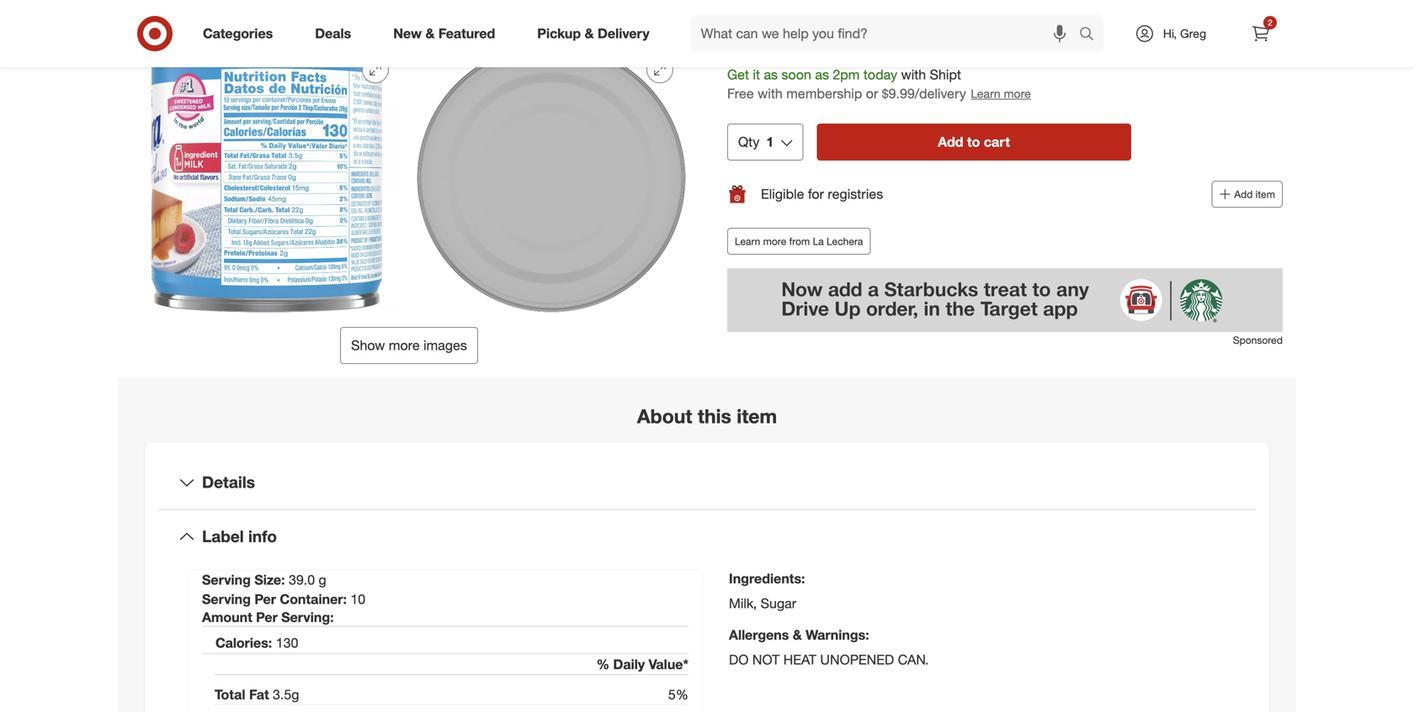 Task type: describe. For each thing, give the bounding box(es) containing it.
for
[[808, 186, 824, 203]]

sugar
[[761, 596, 796, 612]]

daily
[[613, 657, 645, 673]]

What can we help you find? suggestions appear below search field
[[691, 15, 1083, 52]]

% daily value*
[[597, 657, 689, 673]]

39.0
[[289, 572, 315, 589]]

ingredients:
[[729, 571, 805, 588]]

value*
[[649, 657, 689, 673]]

details
[[202, 473, 255, 492]]

2
[[1268, 17, 1272, 28]]

more inside get it as soon as 2pm today with shipt free with membership or $9.99/delivery learn more
[[1004, 86, 1031, 101]]

amount
[[202, 610, 252, 626]]

2pm
[[833, 66, 860, 83]]

or
[[866, 86, 878, 102]]

add item button
[[1211, 181, 1283, 208]]

milk,
[[729, 596, 757, 612]]

add item
[[1234, 188, 1275, 201]]

day
[[767, 21, 792, 38]]

deals
[[315, 25, 351, 42]]

learn inside get it as soon as 2pm today with shipt free with membership or $9.99/delivery learn more
[[971, 86, 1001, 101]]

per inside serving size: 39.0 g serving per container: 10
[[254, 592, 276, 608]]

hi, greg
[[1163, 26, 1206, 41]]

calories: 130
[[215, 635, 298, 652]]

0 vertical spatial serving
[[202, 572, 251, 589]]

amount per serving :
[[202, 610, 334, 626]]

from times square 42nd street
[[784, 40, 981, 57]]

pickup & delivery
[[537, 25, 650, 42]]

learn more button
[[970, 84, 1032, 104]]

same day delivery
[[727, 21, 848, 38]]

categories
[[203, 25, 273, 42]]

eligible for registries
[[761, 186, 883, 203]]

change button
[[988, 39, 1031, 58]]

42nd
[[907, 40, 938, 57]]

add for add item
[[1234, 188, 1253, 201]]

square
[[858, 40, 903, 57]]

get it as soon as 2pm today with shipt free with membership or $9.99/delivery learn more
[[727, 66, 1031, 102]]

total fat 3.5 g
[[215, 687, 299, 704]]

1 as from the left
[[764, 66, 778, 83]]

2 vertical spatial serving
[[281, 610, 330, 626]]

add for add to cart
[[938, 134, 963, 150]]

learn more from la lechera button
[[727, 228, 871, 255]]

5%
[[668, 687, 689, 704]]

0 horizontal spatial item
[[737, 405, 777, 429]]

10001
[[743, 40, 780, 57]]

new
[[393, 25, 422, 42]]

label
[[202, 528, 244, 547]]

greg
[[1180, 26, 1206, 41]]

eligible
[[761, 186, 804, 203]]

& for featured
[[425, 25, 435, 42]]

info
[[248, 528, 277, 547]]

today
[[863, 66, 897, 83]]

about
[[637, 405, 692, 429]]

fat
[[249, 687, 269, 704]]

allergens
[[729, 627, 789, 644]]

0 vertical spatial from
[[784, 40, 812, 57]]

images
[[423, 338, 467, 354]]

allergens & warnings: do not heat unopened can.
[[729, 627, 929, 669]]

label info
[[202, 528, 277, 547]]

2 link
[[1242, 15, 1279, 52]]

:
[[330, 610, 334, 626]]

soon
[[782, 66, 811, 83]]

learn inside learn more from la lechera button
[[735, 235, 760, 248]]

calories:
[[215, 635, 272, 652]]

to 10001
[[727, 40, 780, 57]]

label info button
[[158, 511, 1256, 564]]

nestle gluten free la lechera - 14 fl oz, 5 of 8 image
[[131, 43, 402, 314]]

details button
[[158, 456, 1256, 510]]

search
[[1071, 27, 1112, 43]]

add to cart
[[938, 134, 1010, 150]]

pickup & delivery link
[[523, 15, 671, 52]]

qty
[[738, 134, 760, 150]]

to inside button
[[967, 134, 980, 150]]

nestle gluten free la lechera - 14 fl oz, 6 of 8 image
[[416, 43, 687, 314]]

$9.99/delivery
[[882, 86, 966, 102]]



Task type: locate. For each thing, give the bounding box(es) containing it.
g for amount
[[291, 687, 299, 704]]

0 horizontal spatial with
[[758, 86, 783, 102]]

categories link
[[189, 15, 294, 52]]

do
[[729, 652, 749, 669]]

nestle gluten free la lechera - 14 fl oz, 3 of 8 image
[[131, 0, 402, 30]]

item
[[1256, 188, 1275, 201], [737, 405, 777, 429]]

0 horizontal spatial learn
[[735, 235, 760, 248]]

container:
[[280, 592, 347, 608]]

2 vertical spatial more
[[389, 338, 420, 354]]

1 vertical spatial item
[[737, 405, 777, 429]]

qty 1
[[738, 134, 774, 150]]

pickup
[[537, 25, 581, 42]]

0 vertical spatial learn
[[971, 86, 1001, 101]]

as up membership
[[815, 66, 829, 83]]

delivery for same day delivery
[[796, 21, 848, 38]]

0 vertical spatial per
[[254, 592, 276, 608]]

per up "amount per serving :"
[[254, 592, 276, 608]]

from left la
[[789, 235, 810, 248]]

free
[[727, 86, 754, 102]]

add inside add item button
[[1234, 188, 1253, 201]]

deals link
[[301, 15, 372, 52]]

from down same day delivery
[[784, 40, 812, 57]]

0 horizontal spatial as
[[764, 66, 778, 83]]

0 vertical spatial with
[[901, 66, 926, 83]]

image gallery element
[[131, 0, 687, 365]]

cart
[[984, 134, 1010, 150]]

delivery right pickup at the left of page
[[598, 25, 650, 42]]

1 vertical spatial serving
[[202, 592, 251, 608]]

1 vertical spatial learn
[[735, 235, 760, 248]]

it
[[753, 66, 760, 83]]

as right it
[[764, 66, 778, 83]]

0 vertical spatial more
[[1004, 86, 1031, 101]]

1 vertical spatial g
[[291, 687, 299, 704]]

g inside serving size: 39.0 g serving per container: 10
[[319, 572, 326, 589]]

more for learn more from la lechera
[[763, 235, 786, 248]]

1 horizontal spatial as
[[815, 66, 829, 83]]

1 horizontal spatial delivery
[[796, 21, 848, 38]]

with
[[901, 66, 926, 83], [758, 86, 783, 102]]

lechera
[[827, 235, 863, 248]]

serving size: 39.0 g serving per container: 10
[[202, 572, 365, 608]]

to
[[727, 40, 739, 57], [967, 134, 980, 150]]

& for delivery
[[585, 25, 594, 42]]

0 vertical spatial item
[[1256, 188, 1275, 201]]

serving
[[202, 572, 251, 589], [202, 592, 251, 608], [281, 610, 330, 626]]

1 horizontal spatial to
[[967, 134, 980, 150]]

more inside "image gallery" element
[[389, 338, 420, 354]]

1 horizontal spatial add
[[1234, 188, 1253, 201]]

sponsored
[[1233, 334, 1283, 347]]

to down same on the right top
[[727, 40, 739, 57]]

learn more from la lechera
[[735, 235, 863, 248]]

per up calories: 130
[[256, 610, 278, 626]]

130
[[276, 635, 298, 652]]

shipt
[[930, 66, 961, 83]]

to left cart
[[967, 134, 980, 150]]

1 vertical spatial per
[[256, 610, 278, 626]]

about this item
[[637, 405, 777, 429]]

unopened
[[820, 652, 894, 669]]

& right new
[[425, 25, 435, 42]]

show
[[351, 338, 385, 354]]

with up the $9.99/delivery
[[901, 66, 926, 83]]

0 horizontal spatial &
[[425, 25, 435, 42]]

registries
[[828, 186, 883, 203]]

1 vertical spatial from
[[789, 235, 810, 248]]

more right show
[[389, 338, 420, 354]]

1 horizontal spatial more
[[763, 235, 786, 248]]

street
[[942, 40, 981, 57]]

g right 39.0 at the left bottom of the page
[[319, 572, 326, 589]]

new & featured
[[393, 25, 495, 42]]

hi,
[[1163, 26, 1177, 41]]

0 horizontal spatial add
[[938, 134, 963, 150]]

& for warnings:
[[793, 627, 802, 644]]

delivery
[[796, 21, 848, 38], [598, 25, 650, 42]]

show more images button
[[340, 328, 478, 365]]

learn
[[971, 86, 1001, 101], [735, 235, 760, 248]]

not
[[752, 652, 780, 669]]

add to cart button
[[817, 124, 1131, 161]]

learn up cart
[[971, 86, 1001, 101]]

1 vertical spatial more
[[763, 235, 786, 248]]

same
[[727, 21, 764, 38]]

more left la
[[763, 235, 786, 248]]

with down it
[[758, 86, 783, 102]]

more for show more images
[[389, 338, 420, 354]]

from
[[784, 40, 812, 57], [789, 235, 810, 248]]

delivery up times
[[796, 21, 848, 38]]

1 horizontal spatial with
[[901, 66, 926, 83]]

nestle gluten free la lechera - 14 fl oz, 4 of 8 image
[[416, 0, 687, 30]]

times
[[815, 40, 854, 57]]

new & featured link
[[379, 15, 516, 52]]

1 horizontal spatial item
[[1256, 188, 1275, 201]]

& right pickup at the left of page
[[585, 25, 594, 42]]

0 horizontal spatial g
[[291, 687, 299, 704]]

%
[[597, 657, 609, 673]]

item inside add item button
[[1256, 188, 1275, 201]]

featured
[[438, 25, 495, 42]]

1 horizontal spatial g
[[319, 572, 326, 589]]

size:
[[254, 572, 285, 589]]

& up heat
[[793, 627, 802, 644]]

3.5
[[273, 687, 291, 704]]

0 vertical spatial g
[[319, 572, 326, 589]]

2 horizontal spatial more
[[1004, 86, 1031, 101]]

0 horizontal spatial to
[[727, 40, 739, 57]]

change
[[989, 41, 1030, 56]]

2 as from the left
[[815, 66, 829, 83]]

1 vertical spatial to
[[967, 134, 980, 150]]

g right fat
[[291, 687, 299, 704]]

ingredients: milk, sugar
[[729, 571, 805, 612]]

2 horizontal spatial &
[[793, 627, 802, 644]]

1 vertical spatial with
[[758, 86, 783, 102]]

advertisement region
[[727, 269, 1283, 333]]

more down change button
[[1004, 86, 1031, 101]]

1 vertical spatial add
[[1234, 188, 1253, 201]]

la
[[813, 235, 824, 248]]

total
[[215, 687, 245, 704]]

1 horizontal spatial &
[[585, 25, 594, 42]]

can.
[[898, 652, 929, 669]]

learn left la
[[735, 235, 760, 248]]

0 vertical spatial to
[[727, 40, 739, 57]]

& inside allergens & warnings: do not heat unopened can.
[[793, 627, 802, 644]]

per
[[254, 592, 276, 608], [256, 610, 278, 626]]

as
[[764, 66, 778, 83], [815, 66, 829, 83]]

1
[[766, 134, 774, 150]]

10
[[350, 592, 365, 608]]

show more images
[[351, 338, 467, 354]]

from inside learn more from la lechera button
[[789, 235, 810, 248]]

add inside add to cart button
[[938, 134, 963, 150]]

this
[[698, 405, 731, 429]]

0 vertical spatial add
[[938, 134, 963, 150]]

membership
[[786, 86, 862, 102]]

search button
[[1071, 15, 1112, 56]]

1 horizontal spatial learn
[[971, 86, 1001, 101]]

g for about this item
[[319, 572, 326, 589]]

get
[[727, 66, 749, 83]]

add
[[938, 134, 963, 150], [1234, 188, 1253, 201]]

0 horizontal spatial delivery
[[598, 25, 650, 42]]

0 horizontal spatial more
[[389, 338, 420, 354]]

delivery for pickup & delivery
[[598, 25, 650, 42]]

warnings:
[[806, 627, 869, 644]]



Task type: vqa. For each thing, say whether or not it's contained in the screenshot.
leftmost by
no



